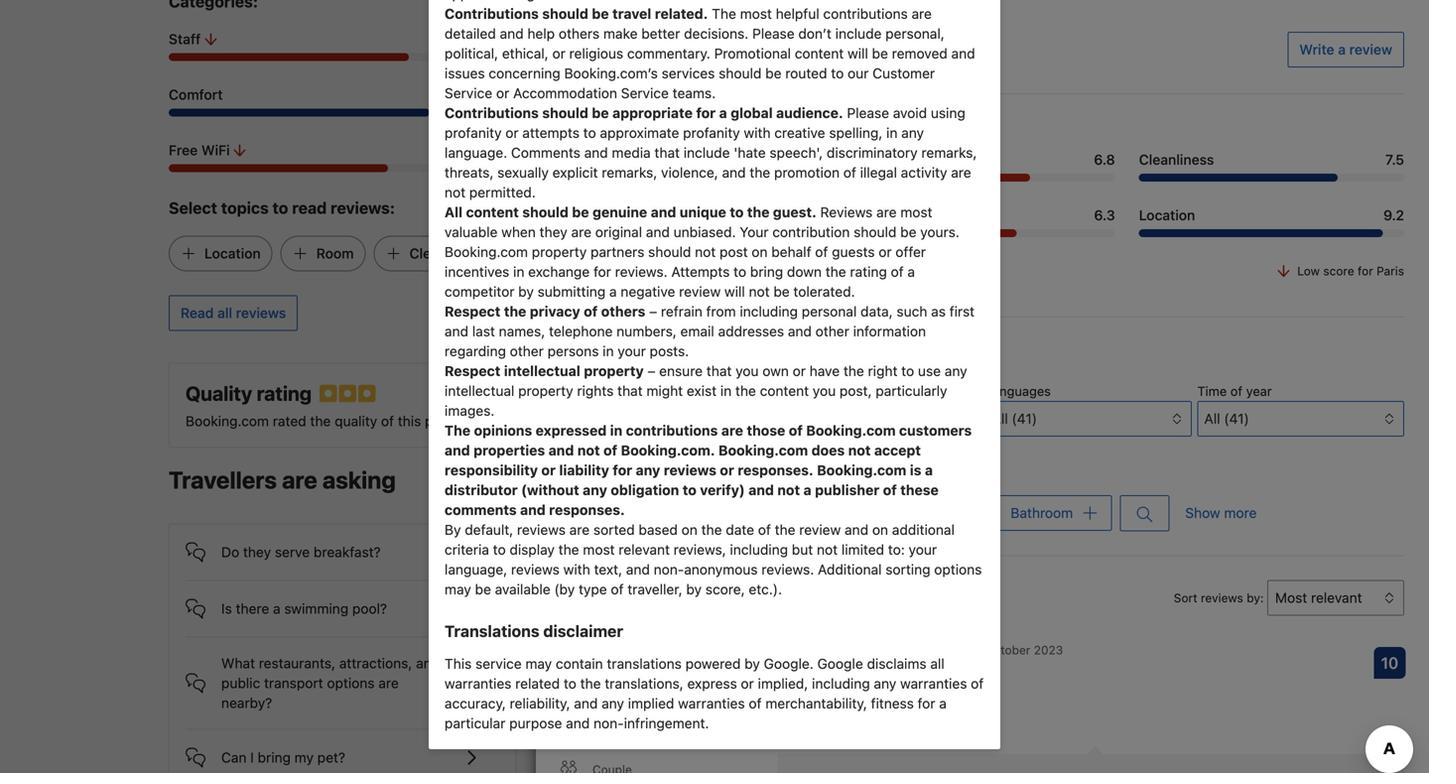 Task type: locate. For each thing, give the bounding box(es) containing it.
other down names, on the top left of the page
[[510, 343, 544, 359]]

1 horizontal spatial non-
[[654, 561, 684, 578]]

most up the 100%
[[740, 6, 772, 22]]

0 horizontal spatial value
[[541, 86, 577, 103]]

all for time of year
[[1204, 410, 1220, 427]]

1 all (41) from the left
[[568, 410, 613, 427]]

or inside '– ensure that you own or have the right to use any intellectual property rights that might exist in the content you post, particularly images.'
[[793, 363, 806, 379]]

1 horizontal spatial based
[[639, 522, 678, 538]]

(41) for time of year
[[1224, 410, 1249, 427]]

0 horizontal spatial warranties
[[445, 675, 512, 692]]

cleanliness 7.5 meter
[[912, 53, 1260, 61], [1139, 174, 1404, 182]]

0 horizontal spatial low
[[1153, 143, 1176, 157]]

location 9.2 meter for value for money 6.3 meter corresponding to the bottom free wifi 6.3 "meter"
[[1139, 229, 1404, 237]]

is up what
[[221, 600, 232, 617]]

all (41) down 'languages' at right
[[992, 410, 1037, 427]]

to inside the please avoid using profanity or attempts to approximate profanity with creative spelling, in any language. comments and media that include 'hate speech', discriminatory remarks, threats, sexually explicit remarks, violence, and the promotion of illegal activity are not permitted.
[[583, 125, 596, 141]]

all (41) for languages
[[992, 410, 1037, 427]]

that up exist
[[706, 363, 732, 379]]

personal,
[[885, 26, 945, 42]]

1 horizontal spatial free
[[561, 262, 590, 279]]

1 vertical spatial rating
[[257, 382, 312, 405]]

cleanliness 7.5 meter for value for money 6.3 meter corresponding to the bottom free wifi 6.3 "meter" location 9.2 meter
[[1139, 174, 1404, 182]]

most left questions
[[1133, 730, 1165, 747]]

write a review button
[[1288, 32, 1404, 67]]

pleasant 41 reviews
[[600, 34, 664, 67]]

size,
[[793, 413, 822, 429]]

close image
[[492, 55, 510, 70]]

traveller,
[[627, 581, 682, 598]]

and up responsibility
[[445, 442, 470, 459]]

– ensure that you own or have the right to use any intellectual property rights that might exist in the content you post, particularly images.
[[445, 363, 967, 419]]

including down 'date'
[[730, 542, 788, 558]]

respect for – refrain from including personal data, such as first and last names, telephone numbers, email addresses and other information regarding other persons in your posts.
[[445, 303, 500, 320]]

0 vertical spatial wifi
[[201, 142, 230, 158]]

1 (41) from the left
[[587, 410, 613, 427]]

reviewers
[[561, 384, 622, 398]]

your
[[618, 343, 646, 359], [909, 542, 937, 558]]

1 vertical spatial contributions
[[626, 422, 718, 439]]

of inside filter reviews region
[[1230, 384, 1243, 398]]

in down telephone at the left top
[[603, 343, 614, 359]]

by left score,
[[686, 581, 702, 598]]

1 vertical spatial 6.8
[[1094, 151, 1115, 168]]

1 vertical spatial 6.3
[[1094, 207, 1115, 223]]

staff
[[169, 31, 201, 47], [561, 151, 593, 168]]

2 horizontal spatial location
[[1139, 207, 1195, 223]]

review categories element
[[169, 0, 258, 13], [561, 110, 650, 134]]

1 horizontal spatial wifi
[[593, 262, 622, 279]]

5 right out
[[556, 413, 564, 429]]

show more
[[1185, 505, 1257, 521]]

0 vertical spatial comfort 7.5 meter
[[169, 109, 517, 117]]

illegal
[[860, 164, 897, 181]]

all down time
[[1204, 410, 1220, 427]]

i
[[250, 749, 254, 766]]

1 vertical spatial 6.9
[[805, 151, 826, 168]]

not down unbiased. at the top of the page
[[695, 244, 716, 260]]

all for languages
[[992, 410, 1008, 427]]

1 vertical spatial such
[[679, 413, 710, 429]]

contributions up language.
[[445, 105, 539, 121]]

all (41) down time of year
[[1204, 410, 1249, 427]]

by inside reviews are most valuable when they are original and unbiased. your contribution should be yours. booking.com property partners should not post on behalf of guests or offer incentives in exchange for reviews. attempts to bring down the rating of a competitor by submitting a negative review will not be tolerated.
[[518, 284, 534, 300]]

1 vertical spatial free
[[561, 262, 590, 279]]

6.5
[[565, 41, 588, 60]]

1 horizontal spatial staff 6.9 meter
[[561, 174, 826, 182]]

1 vertical spatial comfort
[[561, 207, 615, 223]]

1 horizontal spatial bring
[[750, 264, 783, 280]]

0 horizontal spatial wifi
[[201, 142, 230, 158]]

0 vertical spatial contributions
[[445, 6, 539, 22]]

with up guest
[[563, 561, 590, 578]]

1 horizontal spatial other
[[815, 323, 849, 340]]

they inside reviews are most valuable when they are original and unbiased. your contribution should be yours. booking.com property partners should not post on behalf of guests or offer incentives in exchange for reviews. attempts to bring down the rating of a competitor by submitting a negative review will not be tolerated.
[[539, 224, 567, 240]]

2 respect from the top
[[445, 363, 500, 379]]

but
[[792, 542, 813, 558]]

1 vertical spatial all
[[930, 655, 945, 672]]

1 are from the top
[[593, 544, 615, 560]]

violence,
[[661, 164, 718, 181]]

to inside reviews are most valuable when they are original and unbiased. your contribution should be yours. booking.com property partners should not post on behalf of guests or offer incentives in exchange for reviews. attempts to bring down the rating of a competitor by submitting a negative review will not be tolerated.
[[734, 264, 746, 280]]

please inside the please avoid using profanity or attempts to approximate profanity with creative spelling, in any language. comments and media that include 'hate speech', discriminatory remarks, threats, sexually explicit remarks, violence, and the promotion of illegal activity are not permitted.
[[847, 105, 889, 121]]

in right exist
[[720, 383, 732, 399]]

ethical,
[[502, 45, 549, 62]]

1 vertical spatial 9.2
[[1383, 207, 1404, 223]]

0 vertical spatial select
[[169, 198, 217, 217]]

your inside the opinions expressed in contributions are those of booking.com customers and properties and not of booking.com. booking.com does not accept responsibility or liability for any reviews or responses. booking.com is a distributor (without any obligation to verify) and not a publisher of these comments and responses. by default, reviews are sorted based on the date of the review and on additional criteria to display the most relevant reviews, including but not limited to: your language, reviews with text, and non-anonymous reviews. additional sorting options may be available (by type of traveller, by score, etc.).
[[909, 542, 937, 558]]

intellectual up 'images.'
[[445, 383, 514, 399]]

are right 'reviews' on the right of the page
[[876, 204, 897, 221]]

is there a swimming pool?
[[221, 600, 387, 617]]

location 9.2 meter
[[912, 109, 1260, 117], [1139, 229, 1404, 237]]

0 vertical spatial will
[[848, 45, 868, 62]]

1 contributions from the top
[[445, 6, 539, 22]]

in
[[886, 125, 898, 141], [513, 264, 524, 280], [603, 343, 614, 359], [720, 383, 732, 399], [610, 422, 622, 439]]

october
[[985, 643, 1030, 657], [651, 729, 697, 743]]

quality
[[186, 382, 252, 405]]

low score for paris
[[1153, 143, 1260, 157], [1297, 264, 1404, 278]]

additional
[[892, 522, 955, 538]]

0 horizontal spatial comfort 7.5 meter
[[169, 109, 517, 117]]

0 horizontal spatial the
[[445, 422, 470, 439]]

how guest reviews work dialog
[[405, 0, 1024, 773]]

2 horizontal spatial review
[[1349, 41, 1392, 58]]

approximate
[[600, 125, 679, 141]]

2 vertical spatial 7.5
[[807, 207, 826, 223]]

3 (41) from the left
[[1012, 410, 1037, 427]]

for inside "button"
[[731, 44, 747, 59]]

free wifi up the submitting
[[561, 262, 622, 279]]

bring right i
[[258, 749, 291, 766]]

of left these
[[883, 482, 897, 498]]

reviews down pleasant
[[617, 54, 659, 67]]

scores
[[819, 384, 859, 398]]

responses.
[[738, 462, 814, 479], [549, 502, 625, 518]]

ensure
[[659, 363, 703, 379]]

on up to:
[[872, 522, 888, 538]]

(41) for reviewers
[[587, 410, 613, 427]]

staff for topmost free wifi 6.3 "meter"
[[169, 31, 201, 47]]

bring inside can i bring my pet? button
[[258, 749, 291, 766]]

comfort 7.5 meter for review categories "element" containing categories:
[[561, 229, 826, 237]]

0 vertical spatial reviews.
[[615, 264, 668, 280]]

content down the permitted.
[[466, 204, 519, 221]]

2 (41) from the left
[[800, 410, 825, 427]]

0 horizontal spatial bring
[[258, 749, 291, 766]]

including inside this service may contain translations powered by google. google disclaims all warranties related to the translations, express or implied, including any warranties of accuracy, reliability, and any implied warranties of merchantability, fitness for a particular purpose and non-infringement.
[[812, 675, 870, 692]]

include inside the please avoid using profanity or attempts to approximate profanity with creative spelling, in any language. comments and media that include 'hate speech', discriminatory remarks, threats, sexually explicit remarks, violence, and the promotion of illegal activity are not permitted.
[[684, 145, 730, 161]]

all (41) for time of year
[[1204, 410, 1249, 427]]

1 all (41) button from the left
[[561, 401, 768, 437]]

have inside '– ensure that you own or have the right to use any intellectual property rights that might exist in the content you post, particularly images.'
[[810, 363, 840, 379]]

by inside this service may contain translations powered by google. google disclaims all warranties related to the translations, express or implied, including any warranties of accuracy, reliability, and any implied warranties of merchantability, fitness for a particular purpose and non-infringement.
[[745, 655, 760, 672]]

with down express
[[700, 712, 727, 728]]

there
[[619, 544, 652, 560], [236, 600, 269, 617], [608, 657, 641, 673], [619, 712, 652, 728]]

0 horizontal spatial responses.
[[549, 502, 625, 518]]

we
[[683, 44, 702, 59], [942, 730, 962, 747]]

0 horizontal spatial review
[[679, 284, 721, 300]]

your down numbers,
[[618, 343, 646, 359]]

1 vertical spatial cleanliness
[[1139, 151, 1214, 168]]

0 horizontal spatial free wifi
[[169, 142, 230, 158]]

2 contributions from the top
[[445, 105, 539, 121]]

0 horizontal spatial as
[[484, 413, 498, 429]]

3 all (41) from the left
[[992, 410, 1037, 427]]

value for money 6.3 meter up offer
[[850, 229, 1115, 237]]

all right read
[[217, 305, 232, 321]]

guest.
[[773, 204, 817, 221]]

particularly
[[876, 383, 947, 399]]

to inside '– ensure that you own or have the right to use any intellectual property rights that might exist in the content you post, particularly images.'
[[901, 363, 914, 379]]

0 horizontal spatial you
[[736, 363, 759, 379]]

2 are from the top
[[593, 712, 615, 728]]

comfort 7.5 meter
[[169, 109, 517, 117], [561, 229, 826, 237]]

rooms for private
[[656, 712, 696, 728]]

2 profanity from the left
[[683, 125, 740, 141]]

negative
[[621, 284, 675, 300]]

free wifi 6.3 meter
[[169, 164, 517, 172], [561, 285, 826, 293]]

a inside "button"
[[730, 544, 738, 560]]

0 horizontal spatial 7.5
[[498, 86, 517, 103]]

google
[[817, 655, 863, 672]]

the inside the opinions expressed in contributions are those of booking.com customers and properties and not of booking.com. booking.com does not accept responsibility or liability for any reviews or responses. booking.com is a distributor (without any obligation to verify) and not a publisher of these comments and responses. by default, reviews are sorted based on the date of the review and on additional criteria to display the most relevant reviews, including but not limited to: your language, reviews with text, and non-anonymous reviews. additional sorting options may be available (by type of traveller, by score, etc.).
[[445, 422, 470, 439]]

on left factors
[[611, 413, 627, 429]]

1 horizontal spatial free wifi 6.3 meter
[[561, 285, 826, 293]]

1 vertical spatial staff 6.9 meter
[[561, 174, 826, 182]]

rooms inside are there rooms with a private bathroom?
[[656, 712, 696, 728]]

topics
[[221, 198, 269, 217]]

please inside "the most helpful contributions are detailed and help others make better decisions. please don't include personal, political, ethical, or religious commentary. promotional content will be removed and issues concerning booking.com's services should be routed to our customer service or accommodation service teams."
[[752, 26, 795, 42]]

right
[[868, 363, 898, 379]]

1 rooms from the top
[[656, 544, 696, 560]]

free for topmost free wifi 6.3 "meter"
[[169, 142, 198, 158]]

review categories element for the bottom free wifi 6.3 "meter"
[[561, 110, 650, 134]]

6.9 for facilities 6.8 meter associated with value for money 6.3 meter corresponding to the bottom free wifi 6.3 "meter"
[[805, 151, 826, 168]]

rated
[[273, 413, 306, 429]]

rooms inside "button"
[[656, 544, 696, 560]]

score for value for money 6.3 meter corresponding to the bottom free wifi 6.3 "meter" location 9.2 meter
[[1323, 264, 1354, 278]]

customer
[[872, 65, 935, 82]]

they
[[539, 224, 567, 240], [243, 544, 271, 560]]

not inside the please avoid using profanity or attempts to approximate profanity with creative spelling, in any language. comments and media that include 'hate speech', discriminatory remarks, threats, sexually explicit remarks, violence, and the promotion of illegal activity are not permitted.
[[445, 184, 466, 201]]

there up ·
[[619, 712, 652, 728]]

the up decisions.
[[712, 6, 736, 22]]

0 vertical spatial your
[[618, 343, 646, 359]]

are for are there rooms with a private bathroom?
[[593, 712, 615, 728]]

reviews inside we aim for 100% real reviews "button"
[[814, 44, 860, 59]]

those
[[747, 422, 785, 439]]

in inside – refrain from including personal data, such as first and last names, telephone numbers, email addresses and other information regarding other persons in your posts.
[[603, 343, 614, 359]]

activity
[[901, 164, 947, 181]]

0 vertical spatial staff 6.9 meter
[[169, 53, 517, 61]]

valuable
[[445, 224, 498, 240]]

2 vertical spatial content
[[760, 383, 809, 399]]

including up addresses
[[740, 303, 798, 320]]

a left swimming
[[273, 600, 280, 617]]

0 vertical spatial 6.9
[[496, 31, 517, 47]]

when
[[501, 224, 536, 240]]

4 (41) from the left
[[1224, 410, 1249, 427]]

free for the bottom free wifi 6.3 "meter"
[[561, 262, 590, 279]]

with inside the please avoid using profanity or attempts to approximate profanity with creative spelling, in any language. comments and media that include 'hate speech', discriminatory remarks, threats, sexually explicit remarks, violence, and the promotion of illegal activity are not permitted.
[[744, 125, 771, 141]]

facilities 6.8 meter
[[541, 53, 889, 61], [850, 174, 1115, 182]]

3 all (41) button from the left
[[985, 401, 1192, 437]]

2 horizontal spatial by
[[745, 655, 760, 672]]

is
[[910, 462, 921, 479]]

free wifi up topics
[[169, 142, 230, 158]]

'hate
[[734, 145, 766, 161]]

the for most
[[712, 6, 736, 22]]

1 profanity from the left
[[445, 125, 502, 141]]

1 horizontal spatial service
[[621, 85, 669, 101]]

include
[[835, 26, 882, 42], [684, 145, 730, 161]]

property inside '– ensure that you own or have the right to use any intellectual property rights that might exist in the content you post, particularly images.'
[[518, 383, 573, 399]]

26
[[966, 643, 981, 657]]

are up 'nights'
[[593, 712, 615, 728]]

0 horizontal spatial is
[[221, 600, 232, 617]]

such
[[897, 303, 927, 320], [679, 413, 710, 429]]

bring inside reviews are most valuable when they are original and unbiased. your contribution should be yours. booking.com property partners should not post on behalf of guests or offer incentives in exchange for reviews. attempts to bring down the rating of a competitor by submitting a negative review will not be tolerated.
[[750, 264, 783, 280]]

include up violence,
[[684, 145, 730, 161]]

1 vertical spatial score
[[1323, 264, 1354, 278]]

1 vertical spatial non-
[[594, 715, 624, 731]]

disclaims
[[867, 655, 927, 672]]

comments
[[511, 145, 580, 161]]

6.3
[[496, 142, 517, 158], [1094, 207, 1115, 223], [805, 262, 826, 279]]

(41) down 'languages' at right
[[1012, 410, 1037, 427]]

1 vertical spatial paris
[[1377, 264, 1404, 278]]

0 vertical spatial include
[[835, 26, 882, 42]]

there inside "button"
[[619, 544, 652, 560]]

you left post,
[[813, 383, 836, 399]]

0 vertical spatial rating
[[850, 264, 887, 280]]

bathroom?
[[593, 731, 662, 748]]

review up but
[[799, 522, 841, 538]]

contributions up the booking.com.
[[626, 422, 718, 439]]

rated pleasant element
[[600, 32, 664, 56]]

– inside – refrain from including personal data, such as first and last names, telephone numbers, email addresses and other information regarding other persons in your posts.
[[649, 303, 657, 320]]

service
[[445, 85, 492, 101], [621, 85, 669, 101]]

wifi for the bottom free wifi 6.3 "meter"
[[593, 262, 622, 279]]

to up particularly
[[901, 363, 914, 379]]

should
[[542, 6, 588, 22], [719, 65, 762, 82], [542, 105, 588, 121], [522, 204, 569, 221], [854, 224, 897, 240], [648, 244, 691, 260]]

to down 'contain'
[[564, 675, 576, 692]]

reviewers' choice reviewed: 26 october 2023
[[791, 643, 1063, 657]]

1 horizontal spatial low score for paris
[[1297, 264, 1404, 278]]

there down the sorted at the left bottom of the page
[[619, 544, 652, 560]]

all (41) button for review scores
[[773, 401, 980, 437]]

will up our
[[848, 45, 868, 62]]

2 all (41) from the left
[[780, 410, 825, 427]]

or inside this service may contain translations powered by google. google disclaims all warranties related to the translations, express or implied, including any warranties of accuracy, reliability, and any implied warranties of merchantability, fitness for a particular purpose and non-infringement.
[[741, 675, 754, 692]]

sorted
[[593, 522, 635, 538]]

reviewers'
[[795, 643, 860, 657]]

0 horizontal spatial based
[[568, 413, 607, 429]]

rooms for balcony?
[[656, 544, 696, 560]]

0 horizontal spatial services
[[662, 65, 715, 82]]

might
[[646, 383, 683, 399]]

the up tolerated.
[[825, 264, 846, 280]]

value for money 6.3 meter
[[541, 109, 889, 117], [850, 229, 1115, 237]]

location 9.2 meter for value for money 6.3 meter for topmost free wifi 6.3 "meter"
[[912, 109, 1260, 117]]

0 vertical spatial is
[[221, 600, 232, 617]]

all (41) for review scores
[[780, 410, 825, 427]]

a left topic
[[602, 462, 609, 477]]

by:
[[1247, 591, 1264, 605]]

staff 6.9 meter
[[169, 53, 517, 61], [561, 174, 826, 182]]

is inside button
[[593, 657, 604, 673]]

0 horizontal spatial select
[[169, 198, 217, 217]]

0 horizontal spatial will
[[724, 284, 745, 300]]

1 vertical spatial services
[[908, 413, 961, 429]]

reviews. inside the opinions expressed in contributions are those of booking.com customers and properties and not of booking.com. booking.com does not accept responsibility or liability for any reviews or responses. booking.com is a distributor (without any obligation to verify) and not a publisher of these comments and responses. by default, reviews are sorted based on the date of the review and on additional criteria to display the most relevant reviews, including but not limited to: your language, reviews with text, and non-anonymous reviews. additional sorting options may be available (by type of traveller, by score, etc.).
[[761, 561, 814, 578]]

there inside button
[[236, 600, 269, 617]]

all inside how guest reviews work dialog
[[445, 204, 463, 221]]

comfort
[[169, 86, 223, 103], [561, 207, 615, 223]]

including down 'google'
[[812, 675, 870, 692]]

questions
[[1168, 730, 1231, 747]]

regarding
[[445, 343, 506, 359]]

0 horizontal spatial profanity
[[445, 125, 502, 141]]

select a topic to search reviews:
[[561, 462, 755, 477]]

will inside "the most helpful contributions are detailed and help others make better decisions. please don't include personal, political, ethical, or religious commentary. promotional content will be removed and issues concerning booking.com's services should be routed to our customer service or accommodation service teams."
[[848, 45, 868, 62]]

or left 'attempts'
[[505, 125, 519, 141]]

– inside '– ensure that you own or have the right to use any intellectual property rights that might exist in the content you post, particularly images.'
[[647, 363, 655, 379]]

1 vertical spatial october
[[651, 729, 697, 743]]

0 vertical spatial –
[[649, 303, 657, 320]]

responses. up the sorted at the left bottom of the page
[[549, 502, 625, 518]]

location
[[1139, 207, 1195, 223], [204, 245, 261, 262], [577, 505, 631, 521]]

that inside the please avoid using profanity or attempts to approximate profanity with creative spelling, in any language. comments and media that include 'hate speech', discriminatory remarks, threats, sexually explicit remarks, violence, and the promotion of illegal activity are not permitted.
[[654, 145, 680, 161]]

intellectual inside '– ensure that you own or have the right to use any intellectual property rights that might exist in the content you post, particularly images.'
[[445, 383, 514, 399]]

1 vertical spatial rooms
[[656, 712, 696, 728]]

2 all (41) button from the left
[[773, 401, 980, 437]]

the right rated
[[310, 413, 331, 429]]

on inside reviews are most valuable when they are original and unbiased. your contribution should be yours. booking.com property partners should not post on behalf of guests or offer incentives in exchange for reviews. attempts to bring down the rating of a competitor by submitting a negative review will not be tolerated.
[[752, 244, 768, 260]]

2 service from the left
[[621, 85, 669, 101]]

respect
[[445, 303, 500, 320], [445, 363, 500, 379]]

there for is there a spa?
[[608, 657, 641, 673]]

1 horizontal spatial money
[[912, 207, 956, 223]]

reviews: up verify)
[[706, 462, 755, 477]]

all (41) button
[[561, 401, 768, 437], [773, 401, 980, 437], [985, 401, 1192, 437], [1197, 401, 1404, 437]]

value for money down booking.com's
[[541, 86, 646, 103]]

free wifi 6.3 meter down attempts in the top of the page
[[561, 285, 826, 293]]

4 all (41) button from the left
[[1197, 401, 1404, 437]]

(41) down time of year
[[1224, 410, 1249, 427]]

in inside reviews are most valuable when they are original and unbiased. your contribution should be yours. booking.com property partners should not post on behalf of guests or offer incentives in exchange for reviews. attempts to bring down the rating of a competitor by submitting a negative review will not be tolerated.
[[513, 264, 524, 280]]

1 vertical spatial may
[[525, 655, 552, 672]]

1 horizontal spatial as
[[714, 413, 728, 429]]

2 horizontal spatial 6.3
[[1094, 207, 1115, 223]]

1 horizontal spatial rating
[[850, 264, 887, 280]]

such inside – refrain from including personal data, such as first and last names, telephone numbers, email addresses and other information regarding other persons in your posts.
[[897, 303, 927, 320]]

include inside "the most helpful contributions are detailed and help others make better decisions. please don't include personal, political, ethical, or religious commentary. promotional content will be removed and issues concerning booking.com's services should be routed to our customer service or accommodation service teams."
[[835, 26, 882, 42]]

0 horizontal spatial free
[[169, 142, 198, 158]]

0 vertical spatial are
[[593, 544, 615, 560]]

the down 'contain'
[[580, 675, 601, 692]]

in down luggage at the left of page
[[513, 264, 524, 280]]

·
[[641, 729, 645, 743]]

contributions for detailed
[[445, 6, 539, 22]]

select for select a topic to search reviews:
[[561, 462, 599, 477]]

0 vertical spatial score
[[1179, 143, 1210, 157]]

cleanliness 7.5 meter for location 9.2 meter for value for money 6.3 meter for topmost free wifi 6.3 "meter"
[[912, 53, 1260, 61]]

translations
[[607, 655, 682, 672]]

0 vertical spatial staff
[[169, 31, 201, 47]]

is inside button
[[221, 600, 232, 617]]

are
[[593, 544, 615, 560], [593, 712, 615, 728]]

or inside reviews are most valuable when they are original and unbiased. your contribution should be yours. booking.com property partners should not post on behalf of guests or offer incentives in exchange for reviews. attempts to bring down the rating of a competitor by submitting a negative review will not be tolerated.
[[879, 244, 892, 260]]

for inside the opinions expressed in contributions are those of booking.com customers and properties and not of booking.com. booking.com does not accept responsibility or liability for any reviews or responses. booking.com is a distributor (without any obligation to verify) and not a publisher of these comments and responses. by default, reviews are sorted based on the date of the review and on additional criteria to display the most relevant reviews, including but not limited to: your language, reviews with text, and non-anonymous reviews. additional sorting options may be available (by type of traveller, by score, etc.).
[[613, 462, 632, 479]]

and down (without
[[520, 502, 546, 518]]

the
[[750, 164, 770, 181], [747, 204, 770, 221], [825, 264, 846, 280], [504, 303, 526, 320], [843, 363, 864, 379], [735, 383, 756, 399], [310, 413, 331, 429], [701, 522, 722, 538], [775, 522, 795, 538], [558, 542, 579, 558], [580, 675, 601, 692]]

such down exist
[[679, 413, 710, 429]]

review categories element containing categories:
[[561, 110, 650, 134]]

1 horizontal spatial select
[[561, 462, 599, 477]]

such up information
[[897, 303, 927, 320]]

0 vertical spatial may
[[445, 581, 471, 598]]

my
[[295, 749, 314, 766]]

4 all (41) from the left
[[1204, 410, 1249, 427]]

remarks, up activity
[[921, 145, 977, 161]]

all down 'languages' at right
[[992, 410, 1008, 427]]

most
[[740, 6, 772, 22], [900, 204, 932, 221], [583, 542, 615, 558], [1133, 730, 1165, 747]]

any inside the please avoid using profanity or attempts to approximate profanity with creative spelling, in any language. comments and media that include 'hate speech', discriminatory remarks, threats, sexually explicit remarks, violence, and the promotion of illegal activity are not permitted.
[[901, 125, 924, 141]]

with inside are there rooms with a private bathroom?
[[700, 712, 727, 728]]

1 respect from the top
[[445, 303, 500, 320]]

scored 10 element
[[1374, 647, 1406, 679]]

paris for value for money 6.3 meter corresponding to the bottom free wifi 6.3 "meter"
[[1377, 264, 1404, 278]]

are inside are there rooms with a private bathroom?
[[593, 712, 615, 728]]

content down own at right top
[[760, 383, 809, 399]]

the inside "the most helpful contributions are detailed and help others make better decisions. please don't include personal, political, ethical, or religious commentary. promotional content will be removed and issues concerning booking.com's services should be routed to our customer service or accommodation service teams."
[[712, 6, 736, 22]]

property up rights
[[584, 363, 644, 379]]

others inside "the most helpful contributions are detailed and help others make better decisions. please don't include personal, political, ethical, or religious commentary. promotional content will be removed and issues concerning booking.com's services should be routed to our customer service or accommodation service teams."
[[559, 26, 600, 42]]

1 vertical spatial we
[[942, 730, 962, 747]]

responsibility
[[445, 462, 538, 479]]

–
[[649, 303, 657, 320], [647, 363, 655, 379]]

you
[[736, 363, 759, 379], [813, 383, 836, 399]]

all content should be genuine and unique to the guest.
[[445, 204, 817, 221]]

0 horizontal spatial all
[[217, 305, 232, 321]]

0 horizontal spatial reviews:
[[330, 198, 395, 217]]

by up respect the privacy of others
[[518, 284, 534, 300]]

value for money 6.3 meter down the "teams."
[[541, 109, 889, 117]]

and left "this"
[[416, 655, 440, 671]]

1 horizontal spatial low
[[1297, 264, 1320, 278]]

all (41) down reviewers
[[568, 410, 613, 427]]

facilities 6.8 meter for value for money 6.3 meter corresponding to the bottom free wifi 6.3 "meter"
[[850, 174, 1115, 182]]

travellers are asking
[[169, 466, 396, 494]]

should inside "the most helpful contributions are detailed and help others make better decisions. please don't include personal, political, ethical, or religious commentary. promotional content will be removed and issues concerning booking.com's services should be routed to our customer service or accommodation service teams."
[[719, 65, 762, 82]]

as for 3
[[484, 413, 498, 429]]

have up review scores
[[810, 363, 840, 379]]

there inside are there rooms with a private bathroom?
[[619, 712, 652, 728]]

time
[[1197, 384, 1227, 398]]

1 vertical spatial based
[[639, 522, 678, 538]]

others up numbers,
[[601, 303, 645, 320]]

is
[[221, 600, 232, 617], [593, 657, 604, 673]]

or inside the please avoid using profanity or attempts to approximate profanity with creative spelling, in any language. comments and media that include 'hate speech', discriminatory remarks, threats, sexually explicit remarks, violence, and the promotion of illegal activity are not permitted.
[[505, 125, 519, 141]]

6.3 for topmost free wifi 6.3 "meter"
[[496, 142, 517, 158]]

1 vertical spatial money
[[912, 207, 956, 223]]

reviews down "display"
[[511, 561, 560, 578]]

text,
[[594, 561, 622, 578]]

6.3 for value for money 6.3 meter corresponding to the bottom free wifi 6.3 "meter"
[[1094, 207, 1115, 223]]

1 horizontal spatial 6.9
[[805, 151, 826, 168]]

select left topics
[[169, 198, 217, 217]]

0 horizontal spatial contributions
[[626, 422, 718, 439]]

are right activity
[[951, 164, 971, 181]]

0 vertical spatial value
[[541, 86, 577, 103]]

the for opinions
[[445, 422, 470, 439]]

options right sorting
[[934, 561, 982, 578]]

the inside reviews are most valuable when they are original and unbiased. your contribution should be yours. booking.com property partners should not post on behalf of guests or offer incentives in exchange for reviews. attempts to bring down the rating of a competitor by submitting a negative review will not be tolerated.
[[825, 264, 846, 280]]

what restaurants, attractions, and public transport options are nearby?
[[221, 655, 440, 711]]

fitness
[[871, 695, 914, 711]]

categories:
[[561, 113, 650, 131]]

not right but
[[817, 542, 838, 558]]

what restaurants, attractions, and public transport options are nearby? button
[[186, 638, 500, 713]]

free wifi 6.3 meter up read
[[169, 164, 517, 172]]

contributions for attempts
[[445, 105, 539, 121]]

1 vertical spatial they
[[243, 544, 271, 560]]

including inside the opinions expressed in contributions are those of booking.com customers and properties and not of booking.com. booking.com does not accept responsibility or liability for any reviews or responses. booking.com is a distributor (without any obligation to verify) and not a publisher of these comments and responses. by default, reviews are sorted based on the date of the review and on additional criteria to display the most relevant reviews, including but not limited to: your language, reviews with text, and non-anonymous reviews. additional sorting options may be available (by type of traveller, by score, etc.).
[[730, 542, 788, 558]]

we inside "button"
[[683, 44, 702, 59]]

services inside "the most helpful contributions are detailed and help others make better decisions. please don't include personal, political, ethical, or religious commentary. promotional content will be removed and issues concerning booking.com's services should be routed to our customer service or accommodation service teams."
[[662, 65, 715, 82]]

1 horizontal spatial october
[[985, 643, 1030, 657]]

all (41) button for time of year
[[1197, 401, 1404, 437]]

last
[[472, 323, 495, 340]]

of right out
[[539, 413, 552, 429]]

down
[[787, 264, 822, 280]]

facilities,
[[732, 413, 789, 429]]

2 rooms from the top
[[656, 712, 696, 728]]

a up anonymous
[[730, 544, 738, 560]]

0 horizontal spatial bathroom
[[615, 245, 679, 262]]

pleasant
[[600, 34, 664, 53]]

are for are there rooms with a balcony?
[[593, 544, 615, 560]]



Task type: describe. For each thing, give the bounding box(es) containing it.
any up 'nights'
[[602, 695, 624, 711]]

free wifi for topmost free wifi 6.3 "meter"
[[169, 142, 230, 158]]

the up reviews,
[[701, 522, 722, 538]]

a left publisher
[[803, 482, 812, 498]]

as for first
[[931, 303, 946, 320]]

1 vertical spatial other
[[510, 343, 544, 359]]

email
[[680, 323, 714, 340]]

low for value for money 6.3 meter for topmost free wifi 6.3 "meter"
[[1153, 143, 1176, 157]]

guests
[[832, 244, 875, 260]]

0 vertical spatial 9.2
[[1240, 86, 1260, 103]]

and down fitness
[[878, 712, 901, 728]]

any up fitness
[[874, 675, 896, 692]]

non- inside this service may contain translations powered by google. google disclaims all warranties related to the translations, express or implied, including any warranties of accuracy, reliability, and any implied warranties of merchantability, fitness for a particular purpose and non-infringement.
[[594, 715, 624, 731]]

threats,
[[445, 164, 494, 181]]

topic
[[613, 462, 643, 477]]

detailed
[[445, 26, 496, 42]]

0 horizontal spatial comfort
[[169, 86, 223, 103]]

booking.com down those
[[718, 442, 808, 459]]

review inside the opinions expressed in contributions are those of booking.com customers and properties and not of booking.com. booking.com does not accept responsibility or liability for any reviews or responses. booking.com is a distributor (without any obligation to verify) and not a publisher of these comments and responses. by default, reviews are sorted based on the date of the review and on additional criteria to display the most relevant reviews, including but not limited to: your language, reviews with text, and non-anonymous reviews. additional sorting options may be available (by type of traveller, by score, etc.).
[[799, 522, 841, 538]]

nearby?
[[221, 695, 272, 711]]

are left original
[[571, 224, 591, 240]]

free wifi for the bottom free wifi 6.3 "meter"
[[561, 262, 622, 279]]

staff 6.9 meter for review categories "element" containing categories:
[[561, 174, 826, 182]]

0 vertical spatial 7.5
[[498, 86, 517, 103]]

the up your
[[747, 204, 770, 221]]

0 vertical spatial free wifi 6.3 meter
[[169, 164, 517, 172]]

promotional
[[714, 45, 791, 62]]

most inside the opinions expressed in contributions are those of booking.com customers and properties and not of booking.com. booking.com does not accept responsibility or liability for any reviews or responses. booking.com is a distributor (without any obligation to verify) and not a publisher of these comments and responses. by default, reviews are sorted based on the date of the review and on additional criteria to display the most relevant reviews, including but not limited to: your language, reviews with text, and non-anonymous reviews. additional sorting options may be available (by type of traveller, by score, etc.).
[[583, 542, 615, 558]]

genuine
[[593, 204, 647, 221]]

are left those
[[721, 422, 743, 439]]

to up obligation
[[646, 462, 658, 477]]

a right write
[[1338, 41, 1346, 58]]

of up "balcony?" at right bottom
[[758, 522, 771, 538]]

all inside button
[[217, 305, 232, 321]]

of up private at the bottom
[[749, 695, 762, 711]]

1 horizontal spatial bathroom
[[1011, 505, 1073, 521]]

images.
[[445, 403, 495, 419]]

and down expressed
[[548, 442, 574, 459]]

permitted.
[[469, 184, 536, 201]]

on up reviews,
[[682, 522, 698, 538]]

(by
[[554, 581, 575, 598]]

all inside this service may contain translations powered by google. google disclaims all warranties related to the translations, express or implied, including any warranties of accuracy, reliability, and any implied warranties of merchantability, fitness for a particular purpose and non-infringement.
[[930, 655, 945, 672]]

default,
[[465, 522, 513, 538]]

2 vertical spatial that
[[617, 383, 643, 399]]

0 horizontal spatial location
[[204, 245, 261, 262]]

with inside "button"
[[700, 544, 727, 560]]

0 vertical spatial 5
[[556, 413, 564, 429]]

all (41) button for languages
[[985, 401, 1192, 437]]

be down the accommodation
[[592, 105, 609, 121]]

should up help
[[542, 6, 588, 22]]

facilities for facilities 6.8 meter corresponding to value for money 6.3 meter for topmost free wifi 6.3 "meter"
[[541, 31, 598, 47]]

should down the accommodation
[[542, 105, 588, 121]]

rating inside reviews are most valuable when they are original and unbiased. your contribution should be yours. booking.com property partners should not post on behalf of guests or offer incentives in exchange for reviews. attempts to bring down the rating of a competitor by submitting a negative review will not be tolerated.
[[850, 264, 887, 280]]

are there rooms with a balcony?
[[593, 544, 799, 560]]

comfort 7.5 meter for review categories "element" for topmost free wifi 6.3 "meter"
[[169, 109, 517, 117]]

customers
[[899, 422, 972, 439]]

review scores
[[773, 384, 859, 398]]

yours.
[[920, 224, 959, 240]]

to down default,
[[493, 542, 506, 558]]

still looking?
[[1027, 620, 1146, 643]]

booking.com up publisher
[[817, 462, 906, 479]]

we for we aim for 100% real reviews
[[683, 44, 702, 59]]

to inside this service may contain translations powered by google. google disclaims all warranties related to the translations, express or implied, including any warranties of accuracy, reliability, and any implied warranties of merchantability, fitness for a particular purpose and non-infringement.
[[564, 675, 576, 692]]

scored 6.5 element
[[561, 35, 592, 66]]

be down we aim for 100% real reviews
[[765, 65, 782, 82]]

the up names, on the top left of the page
[[504, 303, 526, 320]]

and right purpose
[[566, 715, 590, 731]]

all (41) button for reviewers
[[561, 401, 768, 437]]

review categories element for topmost free wifi 6.3 "meter"
[[169, 0, 258, 13]]

0 vertical spatial other
[[815, 323, 849, 340]]

of down offer
[[891, 264, 904, 280]]

100%
[[751, 44, 785, 59]]

review inside reviews are most valuable when they are original and unbiased. your contribution should be yours. booking.com property partners should not post on behalf of guests or offer incentives in exchange for reviews. attempts to bring down the rating of a competitor by submitting a negative review will not be tolerated.
[[679, 284, 721, 300]]

to left read
[[272, 198, 288, 217]]

display
[[510, 542, 555, 558]]

1 horizontal spatial value
[[850, 207, 886, 223]]

– for refrain
[[649, 303, 657, 320]]

be up offer
[[900, 224, 916, 240]]

a down offer
[[908, 264, 915, 280]]

any down liability at the bottom of page
[[583, 482, 607, 498]]

1 vertical spatial free wifi 6.3 meter
[[561, 285, 826, 293]]

be down down
[[774, 284, 790, 300]]

booking.com down quality
[[186, 413, 269, 429]]

a up translations,
[[645, 657, 652, 673]]

to up your
[[730, 204, 744, 221]]

be inside the opinions expressed in contributions are those of booking.com customers and properties and not of booking.com. booking.com does not accept responsibility or liability for any reviews or responses. booking.com is a distributor (without any obligation to verify) and not a publisher of these comments and responses. by default, reviews are sorted based on the date of the review and on additional criteria to display the most relevant reviews, including but not limited to: your language, reviews with text, and non-anonymous reviews. additional sorting options may be available (by type of traveller, by score, etc.).
[[475, 581, 491, 598]]

1 vertical spatial have
[[966, 730, 996, 747]]

and down 'contain'
[[574, 695, 598, 711]]

they inside do they serve breakfast? button
[[243, 544, 271, 560]]

all for review scores
[[780, 410, 796, 427]]

there for is there a swimming pool?
[[236, 600, 269, 617]]

we aim for 100% real reviews button
[[683, 42, 878, 62]]

1 vertical spatial responses.
[[549, 502, 625, 518]]

a inside button
[[273, 600, 280, 617]]

or up (without
[[541, 462, 556, 479]]

not left publisher
[[777, 482, 800, 498]]

names,
[[499, 323, 545, 340]]

0 vertical spatial october
[[985, 643, 1030, 657]]

respect for – ensure that you own or have the right to use any intellectual property rights that might exist in the content you post, particularly images.
[[445, 363, 500, 379]]

information
[[853, 323, 926, 340]]

spa?
[[656, 657, 686, 673]]

should up when
[[522, 204, 569, 221]]

our
[[848, 65, 869, 82]]

score for location 9.2 meter for value for money 6.3 meter for topmost free wifi 6.3 "meter"
[[1179, 143, 1210, 157]]

translations
[[445, 622, 539, 641]]

global
[[731, 105, 773, 121]]

property right this
[[425, 413, 480, 429]]

and up the ethical,
[[500, 26, 524, 42]]

are inside "the most helpful contributions are detailed and help others make better decisions. please don't include personal, political, ethical, or religious commentary. promotional content will be removed and issues concerning booking.com's services should be routed to our customer service or accommodation service teams."
[[912, 6, 932, 22]]

to down search
[[683, 482, 697, 498]]

content inside "the most helpful contributions are detailed and help others make better decisions. please don't include personal, political, ethical, or religious commentary. promotional content will be removed and issues concerning booking.com's services should be routed to our customer service or accommodation service teams."
[[795, 45, 844, 62]]

to:
[[888, 542, 905, 558]]

reliability,
[[510, 695, 570, 711]]

0 vertical spatial responses.
[[738, 462, 814, 479]]

value for money 6.3 meter for topmost free wifi 6.3 "meter"
[[541, 109, 889, 117]]

options inside the opinions expressed in contributions are those of booking.com customers and properties and not of booking.com. booking.com does not accept responsibility or liability for any reviews or responses. booking.com is a distributor (without any obligation to verify) and not a publisher of these comments and responses. by default, reviews are sorted based on the date of the review and on additional criteria to display the most relevant reviews, including but not limited to: your language, reviews with text, and non-anonymous reviews. additional sorting options may be available (by type of traveller, by score, etc.).
[[934, 561, 982, 578]]

of right those
[[789, 422, 803, 439]]

contributions should be appropriate for a global audience.
[[445, 105, 843, 121]]

there for are there rooms with a private bathroom?
[[619, 712, 652, 728]]

(41) for languages
[[1012, 410, 1037, 427]]

exceptional
[[778, 665, 878, 688]]

contributions inside "the most helpful contributions are detailed and help others make better decisions. please don't include personal, political, ethical, or religious commentary. promotional content will be removed and issues concerning booking.com's services should be routed to our customer service or accommodation service teams."
[[823, 6, 908, 22]]

– for ensure
[[647, 363, 655, 379]]

by inside the opinions expressed in contributions are those of booking.com customers and properties and not of booking.com. booking.com does not accept responsibility or liability for any reviews or responses. booking.com is a distributor (without any obligation to verify) and not a publisher of these comments and responses. by default, reviews are sorted based on the date of the review and on additional criteria to display the most relevant reviews, including but not limited to: your language, reviews with text, and non-anonymous reviews. additional sorting options may be available (by type of traveller, by score, etc.).
[[686, 581, 702, 598]]

0 vertical spatial 2023
[[1034, 643, 1063, 657]]

0 vertical spatial low score for paris
[[1153, 143, 1260, 157]]

0 horizontal spatial rating
[[257, 382, 312, 405]]

0 vertical spatial cleanliness
[[912, 31, 987, 47]]

and up explicit
[[584, 145, 608, 161]]

in inside the please avoid using profanity or attempts to approximate profanity with creative spelling, in any language. comments and media that include 'hate speech', discriminatory remarks, threats, sexually explicit remarks, violence, and the promotion of illegal activity are not permitted.
[[886, 125, 898, 141]]

be up 'make'
[[592, 6, 609, 22]]

may inside the opinions expressed in contributions are those of booking.com customers and properties and not of booking.com. booking.com does not accept responsibility or liability for any reviews or responses. booking.com is a distributor (without any obligation to verify) and not a publisher of these comments and responses. by default, reviews are sorted based on the date of the review and on additional criteria to display the most relevant reviews, including but not limited to: your language, reviews with text, and non-anonymous reviews. additional sorting options may be available (by type of traveller, by score, etc.).
[[445, 581, 471, 598]]

to right answer
[[1116, 730, 1129, 747]]

privacy
[[530, 303, 580, 320]]

the inside the please avoid using profanity or attempts to approximate profanity with creative spelling, in any language. comments and media that include 'hate speech', discriminatory remarks, threats, sexually explicit remarks, violence, and the promotion of illegal activity are not permitted.
[[750, 164, 770, 181]]

explicit
[[553, 164, 598, 181]]

paris for value for money 6.3 meter for topmost free wifi 6.3 "meter"
[[1233, 143, 1260, 157]]

0 vertical spatial value for money
[[541, 86, 646, 103]]

and up limited
[[845, 522, 868, 538]]

filter reviews region
[[561, 341, 1404, 437]]

and up accept
[[880, 413, 904, 429]]

are left the sorted at the left bottom of the page
[[569, 522, 590, 538]]

a left the "negative"
[[609, 284, 617, 300]]

1 horizontal spatial comfort
[[561, 207, 615, 223]]

read
[[181, 305, 214, 321]]

by
[[445, 522, 461, 538]]

6.9 for facilities 6.8 meter corresponding to value for money 6.3 meter for topmost free wifi 6.3 "meter"
[[496, 31, 517, 47]]

in inside '– ensure that you own or have the right to use any intellectual property rights that might exist in the content you post, particularly images.'
[[720, 383, 732, 399]]

of down contribution
[[815, 244, 828, 260]]

a inside are there rooms with a private bathroom?
[[730, 712, 738, 728]]

contributions inside the opinions expressed in contributions are those of booking.com customers and properties and not of booking.com. booking.com does not accept responsibility or liability for any reviews or responses. booking.com is a distributor (without any obligation to verify) and not a publisher of these comments and responses. by default, reviews are sorted based on the date of the review and on additional criteria to display the most relevant reviews, including but not limited to: your language, reviews with text, and non-anonymous reviews. additional sorting options may be available (by type of traveller, by score, etc.).
[[626, 422, 718, 439]]

or up verify)
[[720, 462, 734, 479]]

booking.com up the does
[[806, 422, 896, 439]]

implied,
[[758, 675, 808, 692]]

all (41) for reviewers
[[568, 410, 613, 427]]

accuracy,
[[445, 695, 506, 711]]

is for is there a swimming pool?
[[221, 600, 232, 617]]

commentary.
[[627, 45, 710, 62]]

not up addresses
[[749, 284, 770, 300]]

and inside what restaurants, attractions, and public transport options are nearby?
[[416, 655, 440, 671]]

guest
[[561, 582, 606, 601]]

own
[[762, 363, 789, 379]]

0 vertical spatial 6.8
[[867, 31, 889, 47]]

booking.com inside reviews are most valuable when they are original and unbiased. your contribution should be yours. booking.com property partners should not post on behalf of guests or offer incentives in exchange for reviews. attempts to bring down the rating of a competitor by submitting a negative review will not be tolerated.
[[445, 244, 528, 260]]

and down relevant
[[626, 561, 650, 578]]

a left global
[[719, 105, 727, 121]]

or down concerning
[[496, 85, 509, 101]]

1 horizontal spatial 6.8
[[1094, 151, 1115, 168]]

review
[[773, 384, 815, 398]]

reviews down text,
[[610, 582, 669, 601]]

and inside reviews are most valuable when they are original and unbiased. your contribution should be yours. booking.com property partners should not post on behalf of guests or offer incentives in exchange for reviews. attempts to bring down the rating of a competitor by submitting a negative review will not be tolerated.
[[646, 224, 670, 240]]

time of year
[[1197, 384, 1272, 398]]

the inside this service may contain translations powered by google. google disclaims all warranties related to the translations, express or implied, including any warranties of accuracy, reliability, and any implied warranties of merchantability, fitness for a particular purpose and non-infringement.
[[580, 675, 601, 692]]

of up topic
[[603, 442, 617, 459]]

are inside the please avoid using profanity or attempts to approximate profanity with creative spelling, in any language. comments and media that include 'hate speech', discriminatory remarks, threats, sexually explicit remarks, violence, and the promotion of illegal activity are not permitted.
[[951, 164, 971, 181]]

room
[[316, 245, 354, 262]]

are left asking
[[282, 466, 317, 494]]

location!
[[942, 712, 997, 728]]

sorting
[[886, 561, 930, 578]]

the up but
[[775, 522, 795, 538]]

we for we have an instant answer to most questions
[[942, 730, 962, 747]]

for inside reviews are most valuable when they are original and unbiased. your contribution should be yours. booking.com property partners should not post on behalf of guests or offer incentives in exchange for reviews. attempts to bring down the rating of a competitor by submitting a negative review will not be tolerated.
[[593, 264, 611, 280]]

1 horizontal spatial location
[[577, 505, 631, 521]]

based inside the opinions expressed in contributions are those of booking.com customers and properties and not of booking.com. booking.com does not accept responsibility or liability for any reviews or responses. booking.com is a distributor (without any obligation to verify) and not a publisher of these comments and responses. by default, reviews are sorted based on the date of the review and on additional criteria to display the most relevant reviews, including but not limited to: your language, reviews with text, and non-anonymous reviews. additional sorting options may be available (by type of traveller, by score, etc.).
[[639, 522, 678, 538]]

the right "display"
[[558, 542, 579, 558]]

any inside '– ensure that you own or have the right to use any intellectual property rights that might exist in the content you post, particularly images.'
[[945, 363, 967, 379]]

1 horizontal spatial services
[[908, 413, 961, 429]]

6.3 for the bottom free wifi 6.3 "meter"
[[805, 262, 826, 279]]

contain
[[556, 655, 603, 672]]

1 horizontal spatial cleanliness
[[1139, 151, 1214, 168]]

booking.com's
[[564, 65, 658, 82]]

exchange
[[528, 264, 590, 280]]

will inside reviews are most valuable when they are original and unbiased. your contribution should be yours. booking.com property partners should not post on behalf of guests or offer incentives in exchange for reviews. attempts to bring down the rating of a competitor by submitting a negative review will not be tolerated.
[[724, 284, 745, 300]]

1 service from the left
[[445, 85, 492, 101]]

helpful
[[776, 6, 819, 22]]

in inside the opinions expressed in contributions are those of booking.com customers and properties and not of booking.com. booking.com does not accept responsibility or liability for any reviews or responses. booking.com is a distributor (without any obligation to verify) and not a publisher of these comments and responses. by default, reviews are sorted based on the date of the review and on additional criteria to display the most relevant reviews, including but not limited to: your language, reviews with text, and non-anonymous reviews. additional sorting options may be available (by type of traveller, by score, etc.).
[[610, 422, 622, 439]]

including inside – refrain from including personal data, such as first and last names, telephone numbers, email addresses and other information regarding other persons in your posts.
[[740, 303, 798, 320]]

additional
[[818, 561, 882, 578]]

quality rating
[[186, 382, 312, 405]]

be left the genuine
[[572, 204, 589, 221]]

(41) for review scores
[[800, 410, 825, 427]]

post,
[[840, 383, 872, 399]]

and right verify)
[[748, 482, 774, 498]]

1 vertical spatial you
[[813, 383, 836, 399]]

teams.
[[673, 85, 716, 101]]

the opinions expressed in contributions are those of booking.com customers and properties and not of booking.com. booking.com does not accept responsibility or liability for any reviews or responses. booking.com is a distributor (without any obligation to verify) and not a publisher of these comments and responses. by default, reviews are sorted based on the date of the review and on additional criteria to display the most relevant reviews, including but not limited to: your language, reviews with text, and non-anonymous reviews. additional sorting options may be available (by type of traveller, by score, etc.).
[[445, 422, 982, 598]]

a inside this service may contain translations powered by google. google disclaims all warranties related to the translations, express or implied, including any warranties of accuracy, reliability, and any implied warranties of merchantability, fitness for a particular purpose and non-infringement.
[[939, 695, 947, 711]]

of down 26
[[971, 675, 984, 692]]

not up liability at the bottom of page
[[577, 442, 600, 459]]

most inside reviews are most valuable when they are original and unbiased. your contribution should be yours. booking.com property partners should not post on behalf of guests or offer incentives in exchange for reviews. attempts to bring down the rating of a competitor by submitting a negative review will not be tolerated.
[[900, 204, 932, 221]]

1 vertical spatial content
[[466, 204, 519, 221]]

a right is
[[925, 462, 933, 479]]

reviews down the booking.com.
[[664, 462, 716, 479]]

translations disclaimer
[[445, 622, 623, 641]]

0 vertical spatial bathroom
[[615, 245, 679, 262]]

1 vertical spatial reviews:
[[706, 462, 755, 477]]

offer
[[896, 244, 926, 260]]

should up attempts in the top of the page
[[648, 244, 691, 260]]

attractions,
[[339, 655, 412, 671]]

of inside the please avoid using profanity or attempts to approximate profanity with creative spelling, in any language. comments and media that include 'hate speech', discriminatory remarks, threats, sexually explicit remarks, violence, and the promotion of illegal activity are not permitted.
[[843, 164, 856, 181]]

0 vertical spatial based
[[568, 413, 607, 429]]

review inside write a review button
[[1349, 41, 1392, 58]]

or down help
[[552, 45, 565, 62]]

value for money 6.3 meter for the bottom free wifi 6.3 "meter"
[[850, 229, 1115, 237]]

refrain
[[661, 303, 702, 320]]

staff 6.9 meter for review categories "element" for topmost free wifi 6.3 "meter"
[[169, 53, 517, 61]]

your inside – refrain from including personal data, such as first and last names, telephone numbers, email addresses and other information regarding other persons in your posts.
[[618, 343, 646, 359]]

2 horizontal spatial warranties
[[900, 675, 967, 692]]

1 vertical spatial value for money
[[850, 207, 956, 223]]

use
[[918, 363, 941, 379]]

is there a swimming pool? button
[[186, 581, 500, 621]]

and left unique
[[651, 204, 676, 221]]

(without
[[521, 482, 579, 498]]

1 horizontal spatial warranties
[[678, 695, 745, 711]]

of up telephone at the left top
[[584, 303, 598, 320]]

to inside "the most helpful contributions are detailed and help others make better decisions. please don't include personal, political, ethical, or religious commentary. promotional content will be removed and issues concerning booking.com's services should be routed to our customer service or accommodation service teams."
[[831, 65, 844, 82]]

clean
[[840, 712, 874, 728]]

0 vertical spatial intellectual
[[504, 363, 580, 379]]

there for are there rooms with a balcony?
[[619, 544, 652, 560]]

and down 'hate
[[722, 164, 746, 181]]

and down personal
[[788, 323, 812, 340]]

reviews inside 'read all reviews' button
[[236, 305, 286, 321]]

creative
[[774, 125, 825, 141]]

spelling,
[[829, 125, 883, 141]]

transport
[[264, 675, 323, 691]]

clean
[[409, 245, 447, 262]]

the up facilities,
[[735, 383, 756, 399]]

these
[[900, 482, 939, 498]]

public
[[221, 675, 260, 691]]

facilities 6.8 meter for value for money 6.3 meter for topmost free wifi 6.3 "meter"
[[541, 53, 889, 61]]

concerning
[[489, 65, 560, 82]]

2 horizontal spatial 7.5
[[1385, 151, 1404, 168]]

0 vertical spatial remarks,
[[921, 145, 977, 161]]

reviewed:
[[906, 643, 963, 657]]

with inside the opinions expressed in contributions are those of booking.com customers and properties and not of booking.com. booking.com does not accept responsibility or liability for any reviews or responses. booking.com is a distributor (without any obligation to verify) and not a publisher of these comments and responses. by default, reviews are sorted based on the date of the review and on additional criteria to display the most relevant reviews, including but not limited to: your language, reviews with text, and non-anonymous reviews. additional sorting options may be available (by type of traveller, by score, etc.).
[[563, 561, 590, 578]]

0 vertical spatial location
[[1139, 207, 1195, 223]]

the up post,
[[843, 363, 864, 379]]

staff for the bottom free wifi 6.3 "meter"
[[561, 151, 593, 168]]

1 vertical spatial others
[[601, 303, 645, 320]]

non- inside the opinions expressed in contributions are those of booking.com customers and properties and not of booking.com. booking.com does not accept responsibility or liability for any reviews or responses. booking.com is a distributor (without any obligation to verify) and not a publisher of these comments and responses. by default, reviews are sorted based on the date of the review and on additional criteria to display the most relevant reviews, including but not limited to: your language, reviews with text, and non-anonymous reviews. additional sorting options may be available (by type of traveller, by score, etc.).
[[654, 561, 684, 578]]

accommodation
[[513, 85, 617, 101]]

choice
[[863, 643, 902, 657]]

reviews up "display"
[[517, 522, 566, 538]]

reviews
[[820, 204, 873, 221]]

are inside what restaurants, attractions, and public transport options are nearby?
[[378, 675, 399, 691]]

great
[[905, 712, 939, 728]]

wifi for topmost free wifi 6.3 "meter"
[[201, 142, 230, 158]]

0 vertical spatial money
[[602, 86, 646, 103]]

of down text,
[[611, 581, 624, 598]]

is for is there a spa?
[[593, 657, 604, 673]]

reviews inside the 'pleasant 41 reviews'
[[617, 54, 659, 67]]

reviews left "by:"
[[1201, 591, 1243, 605]]

property inside reviews are most valuable when they are original and unbiased. your contribution should be yours. booking.com property partners should not post on behalf of guests or offer incentives in exchange for reviews. attempts to bring down the rating of a competitor by submitting a negative review will not be tolerated.
[[532, 244, 587, 260]]

0 horizontal spatial remarks,
[[602, 164, 657, 181]]

guest reviews
[[561, 582, 669, 601]]

1 vertical spatial 5
[[592, 729, 600, 743]]

all for reviewers
[[568, 410, 584, 427]]

most inside "the most helpful contributions are detailed and help others make better decisions. please don't include personal, political, ethical, or religious commentary. promotional content will be removed and issues concerning booking.com's services should be routed to our customer service or accommodation service teams."
[[740, 6, 772, 22]]

provided.
[[965, 413, 1025, 429]]

is there a spa?
[[593, 657, 686, 673]]

0 horizontal spatial october
[[651, 729, 697, 743]]

of left this
[[381, 413, 394, 429]]

not down location at the bottom of the page
[[848, 442, 871, 459]]

facilities for facilities 6.8 meter associated with value for money 6.3 meter corresponding to the bottom free wifi 6.3 "meter"
[[850, 151, 907, 168]]

1 vertical spatial 2023
[[701, 729, 730, 743]]

read all reviews
[[181, 305, 286, 321]]

promotion
[[774, 164, 840, 181]]

1 vertical spatial that
[[706, 363, 732, 379]]

read all reviews button
[[169, 295, 298, 331]]

any up obligation
[[636, 462, 660, 479]]

date
[[726, 522, 754, 538]]

looking?
[[1067, 620, 1146, 643]]

1 horizontal spatial 7.5
[[807, 207, 826, 223]]

should up 'guests'
[[854, 224, 897, 240]]

reviews. inside reviews are most valuable when they are original and unbiased. your contribution should be yours. booking.com property partners should not post on behalf of guests or offer incentives in exchange for reviews. attempts to bring down the rating of a competitor by submitting a negative review will not be tolerated.
[[615, 264, 668, 280]]

instant
[[1019, 730, 1063, 747]]

respect intellectual property
[[445, 363, 644, 379]]

content inside '– ensure that you own or have the right to use any intellectual property rights that might exist in the content you post, particularly images.'
[[760, 383, 809, 399]]

options inside what restaurants, attractions, and public transport options are nearby?
[[327, 675, 375, 691]]

for inside this service may contain translations powered by google. google disclaims all warranties related to the translations, express or implied, including any warranties of accuracy, reliability, and any implied warranties of merchantability, fitness for a particular purpose and non-infringement.
[[918, 695, 935, 711]]

partners
[[591, 244, 644, 260]]

may inside this service may contain translations powered by google. google disclaims all warranties related to the translations, express or implied, including any warranties of accuracy, reliability, and any implied warranties of merchantability, fitness for a particular purpose and non-infringement.
[[525, 655, 552, 672]]

be up customer
[[872, 45, 888, 62]]

low for value for money 6.3 meter corresponding to the bottom free wifi 6.3 "meter"
[[1297, 264, 1320, 278]]

addresses
[[718, 323, 784, 340]]

select for select topics to read reviews:
[[169, 198, 217, 217]]

and right removed
[[951, 45, 975, 62]]

and left last
[[445, 323, 468, 340]]



Task type: vqa. For each thing, say whether or not it's contained in the screenshot.


